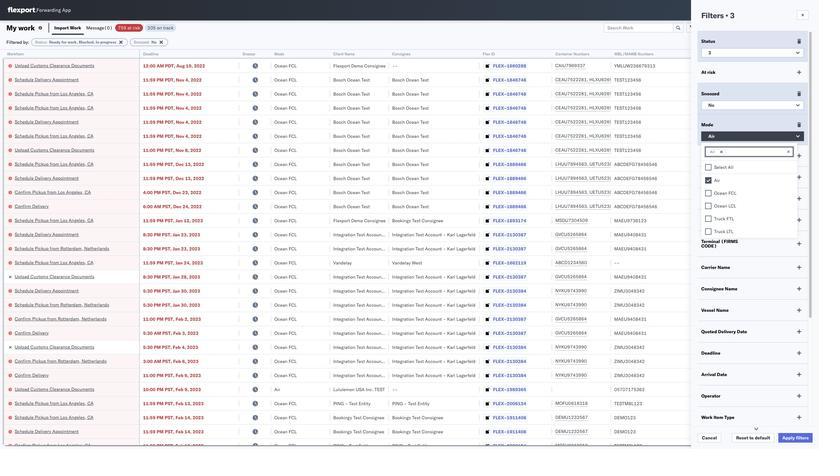 Task type: locate. For each thing, give the bounding box(es) containing it.
schedule delivery appointment link for 11:59 pm pst, dec 13, 2022
[[15, 175, 79, 181]]

4:00
[[143, 190, 153, 196]]

0 vertical spatial 3
[[731, 11, 735, 20]]

1 vertical spatial 14,
[[185, 429, 192, 435]]

1 14, from the top
[[185, 415, 192, 421]]

0 vertical spatial 24,
[[183, 204, 190, 210]]

in
[[96, 40, 99, 44]]

upload for 12:00 am pdt, aug 19, 2022
[[15, 63, 29, 68]]

14, down 11:59 pm pst, feb 13, 2023
[[185, 415, 192, 421]]

deadline down quoted at bottom right
[[702, 351, 721, 357]]

1 vertical spatial port
[[718, 196, 727, 202]]

confirm pickup from los angeles, ca link for 11:59 pm pst, feb 16, 2023
[[15, 443, 91, 449]]

11:00
[[143, 148, 156, 153], [143, 317, 156, 322], [143, 373, 156, 379]]

to
[[750, 436, 755, 441]]

port up ocean lcl
[[718, 196, 727, 202]]

consignee button
[[389, 50, 474, 57]]

pst, down 5:30 am pst, feb 3, 2023
[[162, 345, 172, 351]]

hlxu8034992 for 11:00 pm pst, nov 8, 2022 upload customs clearance documents button
[[624, 147, 655, 153]]

24 flex- from the top
[[494, 387, 507, 393]]

arrival for arrival port
[[702, 196, 717, 202]]

3 clearance from the top
[[50, 274, 70, 280]]

14, up 16,
[[185, 429, 192, 435]]

demo
[[352, 63, 363, 69], [352, 218, 363, 224]]

1 vertical spatial 8:30
[[143, 246, 153, 252]]

2 vertical spatial confirm delivery link
[[15, 372, 49, 379]]

jaehyung up (firms
[[728, 232, 747, 238]]

11:59 pm pst, feb 14, 2023 down 11:59 pm pst, feb 13, 2023
[[143, 415, 204, 421]]

5 upload customs clearance documents link from the top
[[15, 386, 94, 393]]

team
[[750, 429, 760, 435]]

from for 8:30 pm pst, jan 23, 2023's schedule pickup from rotterdam, netherlands button
[[50, 246, 59, 252]]

truck left ltl
[[715, 229, 726, 235]]

hlxu6269489, for schedule delivery appointment button related to 11:59 pm pdt, nov 4, 2022
[[590, 119, 623, 125]]

flexport. image
[[8, 7, 37, 13]]

5:30 pm pst, jan 30, 2023 down 8:30 pm pst, jan 28, 2023
[[143, 288, 200, 294]]

1 abcdefg78456546 from the top
[[615, 162, 658, 167]]

8,
[[185, 148, 189, 153]]

schedule delivery appointment link for 8:30 pm pst, jan 23, 2023
[[15, 231, 79, 238]]

1 flex-2006134 from the top
[[494, 401, 527, 407]]

upload for 11:00 pm pst, nov 8, 2022
[[15, 147, 29, 153]]

jaehyung choi - test destination agent for demo123
[[728, 415, 809, 421]]

am up 5:30 pm pst, feb 4, 2023
[[154, 331, 161, 336]]

confirm pickup from rotterdam, netherlands
[[15, 316, 107, 322], [15, 359, 107, 364]]

1 vertical spatial 1911408
[[507, 429, 527, 435]]

6, up 9,
[[185, 373, 189, 379]]

1 appointment from the top
[[52, 77, 79, 82]]

3 11:00 from the top
[[143, 373, 156, 379]]

11:59 pm pst, dec 13, 2022 down 11:00 pm pst, nov 8, 2022
[[143, 162, 204, 167]]

1 vertical spatial 24,
[[184, 260, 191, 266]]

pst, up 4:00 pm pst, dec 23, 2022
[[165, 176, 175, 181]]

0 vertical spatial 8:30
[[143, 232, 153, 238]]

schedule pickup from los angeles, ca for schedule pickup from los angeles, ca "link" corresponding to 4th schedule pickup from los angeles, ca button from the bottom
[[15, 218, 94, 223]]

30, down 28,
[[181, 288, 188, 294]]

0 vertical spatial truck
[[715, 216, 726, 222]]

work left 'item'
[[702, 415, 713, 421]]

client inside button
[[334, 52, 344, 56]]

delivery for 5:30 am pst, feb 3, 2023
[[32, 330, 49, 336]]

3 flex-2130384 from the top
[[494, 345, 527, 351]]

los for 1st schedule pickup from los angeles, ca button from the top of the page
[[60, 91, 68, 97]]

11:59 for schedule delivery appointment button related to 11:59 pm pst, feb 14, 2023
[[143, 429, 156, 435]]

1 vertical spatial snoozed
[[702, 91, 720, 97]]

1 vertical spatial confirm delivery button
[[15, 330, 49, 337]]

lhuu7894563,
[[556, 161, 589, 167], [556, 176, 589, 181], [556, 190, 589, 195], [556, 204, 589, 209]]

numbers for mbl/mawb numbers
[[638, 52, 654, 56]]

feb left 16,
[[176, 443, 184, 449]]

5 schedule delivery appointment link from the top
[[15, 288, 79, 294]]

3 up at risk
[[709, 50, 712, 56]]

24, up 12,
[[183, 204, 190, 210]]

1 vertical spatial no
[[709, 102, 715, 108]]

0 vertical spatial jaehyung choi - test destination agent
[[728, 260, 809, 266]]

1 horizontal spatial date
[[738, 329, 748, 335]]

1 lhuu7894563, from the top
[[556, 161, 589, 167]]

netherlands for 5:30 pm pst, jan 30, 2023
[[84, 302, 109, 308]]

0 vertical spatial 2006134
[[507, 401, 527, 407]]

apply filters
[[783, 436, 810, 441]]

1 maeu9408431 from the top
[[615, 232, 647, 238]]

2023 up 11:59 pm pst, feb 16, 2023
[[193, 429, 204, 435]]

1 horizontal spatial deadline
[[702, 351, 721, 357]]

flex
[[483, 52, 491, 56]]

2 vertical spatial 23,
[[181, 246, 188, 252]]

2 schedule pickup from rotterdam, netherlands link from the top
[[15, 302, 109, 308]]

5:30 up 5:30 pm pst, feb 4, 2023
[[143, 331, 153, 336]]

upload for 10:00 pm pst, feb 9, 2023
[[15, 387, 29, 393]]

1 vertical spatial confirm pickup from rotterdam, netherlands link
[[15, 358, 107, 365]]

air
[[709, 134, 716, 139], [711, 150, 716, 154], [715, 178, 721, 184], [275, 387, 281, 393]]

deadline up 12:00
[[143, 52, 159, 56]]

schedule pickup from los angeles, ca link for 1st schedule pickup from los angeles, ca button from the top of the page
[[15, 90, 94, 97]]

5 hlxu6269489, from the top
[[590, 133, 623, 139]]

feb down 10:00 pm pst, feb 9, 2023
[[176, 401, 184, 407]]

6 ceau7522281, from the top
[[556, 147, 589, 153]]

los for 6th schedule pickup from los angeles, ca button from the bottom of the page
[[60, 133, 68, 139]]

lhuu7894563, uetu5238478 for schedule pickup from los angeles, ca
[[556, 161, 621, 167]]

2 vertical spatial confirm delivery button
[[15, 372, 49, 379]]

5 appointment from the top
[[52, 288, 79, 294]]

jaehyung for maeu9408431
[[728, 232, 747, 238]]

schedule pickup from los angeles, ca link for 3rd schedule pickup from los angeles, ca button from the bottom
[[15, 260, 94, 266]]

1 2130387 from the top
[[507, 232, 527, 238]]

file
[[710, 25, 718, 31]]

choi right ltl
[[748, 232, 758, 238]]

Search Work text field
[[604, 23, 674, 33]]

pst, down 6:00 am pst, dec 24, 2022
[[165, 218, 175, 224]]

1 ceau7522281, from the top
[[556, 77, 589, 83]]

3 1889466 from the top
[[507, 190, 527, 196]]

ca for 6th schedule pickup from los angeles, ca button from the bottom of the page
[[88, 133, 94, 139]]

from for 6th schedule pickup from los angeles, ca button from the bottom of the page
[[50, 133, 59, 139]]

3
[[731, 11, 735, 20], [709, 50, 712, 56]]

ceau7522281,
[[556, 77, 589, 83], [556, 91, 589, 97], [556, 105, 589, 111], [556, 119, 589, 125], [556, 133, 589, 139], [556, 147, 589, 153]]

13, up 4:00 pm pst, dec 23, 2022
[[185, 176, 192, 181]]

schedule for schedule delivery appointment button related to 5:30 pm pst, jan 30, 2023
[[15, 288, 34, 294]]

3 11:59 pm pdt, nov 4, 2022 from the top
[[143, 105, 202, 111]]

destination for --
[[773, 260, 796, 266]]

1 vertical spatial arrival
[[702, 372, 717, 378]]

5:30 up 3:00 at bottom
[[143, 345, 153, 351]]

schedule delivery appointment for 11:59 pm pst, dec 13, 2022
[[15, 175, 79, 181]]

2023 up 11:59 pm pst, jan 24, 2023
[[189, 246, 200, 252]]

id
[[492, 52, 495, 56]]

8:30 pm pst, jan 23, 2023 down 11:59 pm pst, jan 12, 2023
[[143, 232, 200, 238]]

None checkbox
[[706, 164, 712, 171], [706, 177, 712, 184], [706, 190, 712, 197], [706, 203, 712, 209], [706, 216, 712, 222], [706, 229, 712, 235], [706, 164, 712, 171], [706, 177, 712, 184], [706, 190, 712, 197], [706, 203, 712, 209], [706, 216, 712, 222], [706, 229, 712, 235]]

1 vertical spatial operator
[[702, 394, 721, 399]]

am for 3:00
[[154, 359, 161, 365]]

1 horizontal spatial 3
[[731, 11, 735, 20]]

21 flex- from the top
[[494, 345, 507, 351]]

5 resize handle column header from the left
[[382, 50, 389, 450]]

1 vertical spatial 11:59 pm pst, feb 14, 2023
[[143, 429, 204, 435]]

30, up 2,
[[181, 303, 188, 308]]

0 vertical spatial confirm delivery
[[15, 204, 49, 209]]

11:00 for 11:00 pm pst, feb 6, 2023
[[143, 373, 156, 379]]

from for first schedule pickup from los angeles, ca button from the bottom
[[50, 415, 59, 421]]

0 vertical spatial confirm delivery link
[[15, 203, 49, 210]]

1 horizontal spatial numbers
[[638, 52, 654, 56]]

confirm delivery button for 11:00 pm pst, feb 6, 2023
[[15, 372, 49, 379]]

resize handle column header for mbl/mawb numbers
[[717, 50, 725, 450]]

flex-2130387 for confirm pickup from rotterdam, netherlands
[[494, 317, 527, 322]]

0 horizontal spatial snoozed
[[134, 40, 149, 44]]

work right import
[[70, 25, 81, 31]]

1 flex-1911408 from the top
[[494, 415, 527, 421]]

: left "ready"
[[46, 40, 48, 44]]

0 horizontal spatial mode
[[275, 52, 285, 56]]

2 schedule pickup from los angeles, ca link from the top
[[15, 105, 94, 111]]

9,
[[185, 387, 189, 393]]

maeu9408431 for confirm pickup from rotterdam, netherlands
[[615, 317, 647, 322]]

2 : from the left
[[149, 40, 150, 44]]

1 schedule pickup from rotterdam, netherlands from the top
[[15, 246, 109, 252]]

nov for 11:59 pm pdt, nov 4, 2022 schedule delivery appointment link
[[176, 119, 184, 125]]

: down 205
[[149, 40, 150, 44]]

1 vertical spatial agent
[[797, 260, 809, 266]]

workitem
[[7, 52, 24, 56]]

4 5:30 from the top
[[143, 345, 153, 351]]

pst, down 10:00 pm pst, feb 9, 2023
[[165, 401, 175, 407]]

snoozed down 205
[[134, 40, 149, 44]]

0 vertical spatial client name
[[334, 52, 355, 56]]

2 vertical spatial 8:30
[[143, 274, 153, 280]]

flex-1911408
[[494, 415, 527, 421], [494, 429, 527, 435]]

11 flex- from the top
[[494, 204, 507, 210]]

schedule pickup from los angeles, ca for schedule pickup from los angeles, ca "link" corresponding to fourth schedule pickup from los angeles, ca button
[[15, 161, 94, 167]]

operator down arrival date
[[702, 394, 721, 399]]

1 vertical spatial upload customs clearance documents button
[[15, 147, 94, 154]]

0 vertical spatial demu1232567
[[556, 415, 589, 421]]

1 11:59 pm pst, feb 14, 2023 from the top
[[143, 415, 204, 421]]

1 horizontal spatial snoozed
[[702, 91, 720, 97]]

jaehyung down (firms
[[728, 260, 747, 266]]

1 confirm pickup from rotterdam, netherlands button from the top
[[15, 316, 107, 323]]

documents
[[71, 63, 94, 68], [71, 147, 94, 153], [71, 274, 94, 280], [71, 344, 94, 350], [71, 387, 94, 393]]

2023 up 11:00 pm pst, feb 6, 2023
[[188, 359, 199, 365]]

confirm for confirm delivery button related to 5:30 am pst, feb 3, 2023
[[15, 330, 31, 336]]

agent for maeu9408431
[[786, 232, 798, 238]]

4 clearance from the top
[[50, 344, 70, 350]]

1 vertical spatial 11:00
[[143, 317, 156, 322]]

demo for -
[[352, 63, 363, 69]]

1 vertical spatial flex-2006134
[[494, 443, 527, 449]]

air inside "button"
[[709, 134, 716, 139]]

choi
[[748, 232, 758, 238], [748, 260, 758, 266], [748, 415, 758, 421]]

1 horizontal spatial client name
[[702, 153, 729, 159]]

2 flex-1911408 from the top
[[494, 429, 527, 435]]

2 2130384 from the top
[[507, 303, 527, 308]]

arrival for arrival date
[[702, 372, 717, 378]]

choi for demo123
[[748, 415, 758, 421]]

1 vertical spatial mode
[[702, 122, 714, 128]]

2 vertical spatial omkar savant
[[728, 105, 757, 111]]

destination down origin on the bottom
[[773, 260, 796, 266]]

24,
[[183, 204, 190, 210], [184, 260, 191, 266]]

4 test123456 from the top
[[615, 119, 642, 125]]

ping
[[334, 401, 344, 407], [393, 401, 403, 407], [334, 443, 344, 449], [393, 443, 403, 449]]

from for 1st confirm pickup from rotterdam, netherlands button from the bottom
[[47, 359, 57, 364]]

dec
[[176, 162, 184, 167], [176, 176, 184, 181], [173, 190, 181, 196], [173, 204, 182, 210]]

0 vertical spatial --
[[393, 63, 398, 69]]

snoozed down at risk
[[702, 91, 720, 97]]

1 confirm pickup from rotterdam, netherlands link from the top
[[15, 316, 107, 322]]

angeles, for schedule pickup from los angeles, ca "link" corresponding to fourth schedule pickup from los angeles, ca button
[[69, 161, 86, 167]]

2023 right 3,
[[188, 331, 199, 336]]

1 truck from the top
[[715, 216, 726, 222]]

flex-2006134 button
[[483, 400, 528, 409], [483, 400, 528, 409], [483, 442, 528, 450], [483, 442, 528, 450]]

2023 up the 11:00 pm pst, feb 2, 2023
[[189, 303, 200, 308]]

filtered
[[6, 39, 22, 45]]

pst, up 11:59 pm pst, feb 16, 2023
[[165, 429, 175, 435]]

0 vertical spatial confirm pickup from rotterdam, netherlands button
[[15, 316, 107, 323]]

0 horizontal spatial :
[[46, 40, 48, 44]]

omkar savant up no button
[[728, 77, 757, 83]]

2 vertical spatial 13,
[[185, 401, 192, 407]]

4 1846748 from the top
[[507, 119, 527, 125]]

2130387 for schedule delivery appointment
[[507, 232, 527, 238]]

23, up 11:59 pm pst, jan 24, 2023
[[181, 246, 188, 252]]

7 11:59 from the top
[[143, 176, 156, 181]]

6 confirm from the top
[[15, 373, 31, 378]]

11:59 pm pst, dec 13, 2022 up 4:00 pm pst, dec 23, 2022
[[143, 176, 204, 181]]

0 vertical spatial 23,
[[182, 190, 189, 196]]

schedule pickup from los angeles, ca link for seventh schedule pickup from los angeles, ca button
[[15, 401, 94, 407]]

my
[[6, 23, 17, 32]]

confirm delivery for 6:00 am pst, dec 24, 2022
[[15, 204, 49, 209]]

flexport demo consignee for bookings
[[334, 218, 386, 224]]

1 vertical spatial omkar
[[728, 77, 742, 83]]

6 schedule delivery appointment link from the top
[[15, 429, 79, 435]]

dec down 11:00 pm pst, nov 8, 2022
[[176, 162, 184, 167]]

1 2130384 from the top
[[507, 288, 527, 294]]

4 nyku9743990 from the top
[[556, 359, 587, 365]]

5 documents from the top
[[71, 387, 94, 393]]

2 vertical spatial savant
[[743, 105, 757, 111]]

port right the final
[[714, 217, 723, 223]]

confirm delivery link for 11:00
[[15, 372, 49, 379]]

numbers up caiu7969337
[[574, 52, 590, 56]]

1 vertical spatial confirm delivery link
[[15, 330, 49, 336]]

13 flex- from the top
[[494, 232, 507, 238]]

choi for --
[[748, 260, 758, 266]]

2 schedule pickup from los angeles, ca button from the top
[[15, 105, 94, 112]]

deadline inside "button"
[[143, 52, 159, 56]]

13, for schedule pickup from los angeles, ca "link" corresponding to fourth schedule pickup from los angeles, ca button
[[185, 162, 192, 167]]

3 button
[[702, 48, 805, 58]]

0 horizontal spatial no
[[152, 40, 157, 44]]

flexport
[[334, 63, 350, 69], [334, 218, 350, 224]]

hlxu6269489, for 11:00 pm pst, nov 8, 2022 upload customs clearance documents button
[[590, 147, 623, 153]]

6 ceau7522281, hlxu6269489, hlxu8034992 from the top
[[556, 147, 655, 153]]

0 vertical spatial confirm pickup from los angeles, ca button
[[15, 189, 91, 196]]

3 11:59 from the top
[[143, 105, 156, 111]]

1 vertical spatial 6,
[[185, 373, 189, 379]]

dec up 11:59 pm pst, jan 12, 2023
[[173, 204, 182, 210]]

8:30 pm pst, jan 23, 2023 up 11:59 pm pst, jan 24, 2023
[[143, 246, 200, 252]]

customs for 12:00 am pdt, aug 19, 2022
[[30, 63, 48, 68]]

savant down 3 button
[[743, 63, 757, 69]]

ocean lcl
[[715, 203, 737, 209]]

1 jaehyung choi - test destination agent from the top
[[728, 260, 809, 266]]

no
[[152, 40, 157, 44], [709, 102, 715, 108]]

0 vertical spatial 5:30 pm pst, jan 30, 2023
[[143, 288, 200, 294]]

schedule delivery appointment link for 5:30 pm pst, jan 30, 2023
[[15, 288, 79, 294]]

3 schedule pickup from los angeles, ca button from the top
[[15, 133, 94, 140]]

apply filters button
[[779, 434, 814, 443]]

2 vertical spatial choi
[[748, 415, 758, 421]]

netherlands
[[84, 246, 109, 252], [84, 302, 109, 308], [82, 316, 107, 322], [82, 359, 107, 364]]

client
[[334, 52, 344, 56], [702, 153, 715, 159]]

confirm pickup from los angeles, ca for 11:59 pm pst, feb 16, 2023
[[15, 443, 91, 449]]

2 lhuu7894563, from the top
[[556, 176, 589, 181]]

0 vertical spatial 11:59 pm pst, feb 14, 2023
[[143, 415, 204, 421]]

2006134
[[507, 401, 527, 407], [507, 443, 527, 449]]

9 11:59 from the top
[[143, 260, 156, 266]]

item
[[714, 415, 724, 421]]

am right 3:00 at bottom
[[154, 359, 161, 365]]

numbers up ymluw236679313 on the top right
[[638, 52, 654, 56]]

am right 12:00
[[157, 63, 164, 69]]

angeles,
[[69, 91, 86, 97], [69, 105, 86, 111], [69, 133, 86, 139], [69, 161, 86, 167], [66, 189, 84, 195], [69, 218, 86, 223], [69, 260, 86, 266], [69, 401, 86, 407], [69, 415, 86, 421], [66, 443, 84, 449]]

ltl
[[727, 229, 734, 235]]

appointment for 5:30 pm pst, jan 30, 2023
[[52, 288, 79, 294]]

17 flex- from the top
[[494, 288, 507, 294]]

12 flex- from the top
[[494, 218, 507, 224]]

testmbl123 for 11:59 pm pst, feb 13, 2023
[[615, 401, 643, 407]]

1 vertical spatial truck
[[715, 229, 726, 235]]

confirm pickup from los angeles, ca link
[[15, 189, 91, 196], [15, 443, 91, 449]]

0 vertical spatial confirm pickup from los angeles, ca link
[[15, 189, 91, 196]]

schedule pickup from rotterdam, netherlands button for 8:30 pm pst, jan 23, 2023
[[15, 246, 109, 253]]

7 schedule pickup from los angeles, ca button from the top
[[15, 401, 94, 408]]

9 flex- from the top
[[494, 176, 507, 181]]

12 11:59 from the top
[[143, 429, 156, 435]]

2 vertical spatial 11:00
[[143, 373, 156, 379]]

pm
[[157, 77, 164, 83], [157, 91, 164, 97], [157, 105, 164, 111], [157, 119, 164, 125], [157, 133, 164, 139], [157, 148, 164, 153], [157, 162, 164, 167], [157, 176, 164, 181], [154, 190, 161, 196], [157, 218, 164, 224], [154, 232, 161, 238], [154, 246, 161, 252], [157, 260, 164, 266], [154, 274, 161, 280], [154, 288, 161, 294], [154, 303, 161, 308], [157, 317, 164, 322], [154, 345, 161, 351], [157, 373, 164, 379], [157, 387, 164, 393], [157, 401, 164, 407], [157, 415, 164, 421], [157, 429, 164, 435], [157, 443, 164, 449]]

0 vertical spatial port
[[725, 175, 734, 180]]

0 vertical spatial omkar savant
[[728, 63, 757, 69]]

1 confirm delivery button from the top
[[15, 203, 49, 210]]

account
[[367, 232, 383, 238], [426, 232, 442, 238], [367, 246, 383, 252], [426, 246, 442, 252], [367, 274, 383, 280], [426, 274, 442, 280], [367, 288, 383, 294], [426, 288, 442, 294], [367, 303, 383, 308], [426, 303, 442, 308], [367, 317, 383, 322], [426, 317, 442, 322], [367, 331, 383, 336], [426, 331, 442, 336], [367, 345, 383, 351], [426, 345, 442, 351], [367, 359, 383, 365], [426, 359, 442, 365], [367, 373, 383, 379], [426, 373, 442, 379]]

schedule pickup from los angeles, ca link for 6th schedule pickup from los angeles, ca button from the bottom of the page
[[15, 133, 94, 139]]

5 schedule pickup from los angeles, ca link from the top
[[15, 217, 94, 224]]

schedule pickup from rotterdam, netherlands link for 8:30
[[15, 246, 109, 252]]

pickup
[[35, 91, 49, 97], [35, 105, 49, 111], [35, 133, 49, 139], [35, 161, 49, 167], [32, 189, 46, 195], [35, 218, 49, 223], [35, 246, 49, 252], [35, 260, 49, 266], [35, 302, 49, 308], [32, 316, 46, 322], [32, 359, 46, 364], [35, 401, 49, 407], [35, 415, 49, 421], [32, 443, 46, 449]]

2130387 for confirm delivery
[[507, 331, 527, 336]]

feb up 3:00 am pst, feb 6, 2023 at the bottom left of page
[[173, 345, 181, 351]]

hlxu6269489,
[[590, 77, 623, 83], [590, 91, 623, 97], [590, 105, 623, 111], [590, 119, 623, 125], [590, 133, 623, 139], [590, 147, 623, 153]]

schedule pickup from rotterdam, netherlands button
[[15, 246, 109, 253], [15, 302, 109, 309]]

from for 4th schedule pickup from los angeles, ca button from the bottom
[[50, 218, 59, 223]]

1 vertical spatial jaehyung
[[728, 260, 747, 266]]

mode inside button
[[275, 52, 285, 56]]

3 confirm delivery button from the top
[[15, 372, 49, 379]]

22 flex- from the top
[[494, 359, 507, 365]]

0 vertical spatial client
[[334, 52, 344, 56]]

0 vertical spatial jaehyung
[[728, 232, 747, 238]]

23, down 12,
[[181, 232, 188, 238]]

0 vertical spatial deadline
[[143, 52, 159, 56]]

2 schedule delivery appointment button from the top
[[15, 119, 79, 126]]

1 30, from the top
[[181, 288, 188, 294]]

1 vertical spatial demo123
[[615, 429, 636, 435]]

confirm pickup from rotterdam, netherlands link
[[15, 316, 107, 322], [15, 358, 107, 365]]

ocean
[[275, 63, 288, 69], [275, 77, 288, 83], [348, 77, 361, 83], [406, 77, 420, 83], [275, 91, 288, 97], [348, 91, 361, 97], [406, 91, 420, 97], [275, 105, 288, 111], [348, 105, 361, 111], [406, 105, 420, 111], [275, 119, 288, 125], [348, 119, 361, 125], [406, 119, 420, 125], [275, 133, 288, 139], [348, 133, 361, 139], [406, 133, 420, 139], [275, 148, 288, 153], [348, 148, 361, 153], [406, 148, 420, 153], [275, 162, 288, 167], [348, 162, 361, 167], [406, 162, 420, 167], [275, 176, 288, 181], [348, 176, 361, 181], [406, 176, 420, 181], [275, 190, 288, 196], [348, 190, 361, 196], [406, 190, 420, 196], [715, 191, 728, 196], [715, 203, 728, 209], [275, 204, 288, 210], [348, 204, 361, 210], [406, 204, 420, 210], [275, 218, 288, 224], [275, 232, 288, 238], [275, 246, 288, 252], [275, 260, 288, 266], [275, 274, 288, 280], [275, 288, 288, 294], [275, 303, 288, 308], [275, 317, 288, 322], [275, 331, 288, 336], [275, 345, 288, 351], [275, 359, 288, 365], [275, 373, 288, 379], [275, 401, 288, 407], [275, 415, 288, 421], [275, 429, 288, 435], [275, 443, 288, 449]]

schedule delivery appointment button for 11:59 pm pst, dec 13, 2022
[[15, 175, 79, 182]]

vessel
[[702, 308, 716, 314]]

1 vertical spatial schedule pickup from rotterdam, netherlands
[[15, 302, 109, 308]]

2 zimu3048342 from the top
[[615, 303, 645, 308]]

1 vertical spatial omkar savant
[[728, 77, 757, 83]]

schedule pickup from los angeles, ca for schedule pickup from los angeles, ca "link" for 1st schedule pickup from los angeles, ca button from the top of the page
[[15, 91, 94, 97]]

14,
[[185, 415, 192, 421], [185, 429, 192, 435]]

flex-1889466
[[494, 162, 527, 167], [494, 176, 527, 181], [494, 190, 527, 196], [494, 204, 527, 210]]

flex-2130384 button
[[483, 287, 528, 296], [483, 287, 528, 296], [483, 301, 528, 310], [483, 301, 528, 310], [483, 343, 528, 352], [483, 343, 528, 352], [483, 357, 528, 366], [483, 357, 528, 366], [483, 371, 528, 380], [483, 371, 528, 380]]

0 vertical spatial 14,
[[185, 415, 192, 421]]

(firms
[[722, 239, 739, 245]]

savant up no button
[[743, 77, 757, 83]]

0 horizontal spatial vandelay
[[334, 260, 352, 266]]

ca for 2nd schedule pickup from los angeles, ca button
[[88, 105, 94, 111]]

1 horizontal spatial work
[[702, 415, 713, 421]]

mode button
[[271, 50, 324, 57]]

0 horizontal spatial status
[[35, 40, 46, 44]]

3 confirm delivery from the top
[[15, 373, 49, 378]]

4 ceau7522281, hlxu6269489, hlxu8034992 from the top
[[556, 119, 655, 125]]

6 flex- from the top
[[494, 133, 507, 139]]

0 vertical spatial omkar
[[728, 63, 742, 69]]

1 vertical spatial demo
[[352, 218, 363, 224]]

consignee inside consignee button
[[393, 52, 411, 56]]

3 right •
[[731, 11, 735, 20]]

1 vertical spatial confirm delivery
[[15, 330, 49, 336]]

11:59 pm pst, feb 14, 2023 up 11:59 pm pst, feb 16, 2023
[[143, 429, 204, 435]]

1889466
[[507, 162, 527, 167], [507, 176, 527, 181], [507, 190, 527, 196], [507, 204, 527, 210]]

0 horizontal spatial risk
[[133, 25, 140, 31]]

flex-2130387 for schedule delivery appointment
[[494, 232, 527, 238]]

0 vertical spatial confirm pickup from rotterdam, netherlands
[[15, 316, 107, 322]]

omkar savant down 3 button
[[728, 63, 757, 69]]

1 horizontal spatial status
[[702, 38, 716, 44]]

2023 up 8:30 pm pst, jan 28, 2023
[[192, 260, 203, 266]]

1 flexport demo consignee from the top
[[334, 63, 386, 69]]

schedule delivery appointment button
[[15, 76, 79, 83], [15, 119, 79, 126], [15, 175, 79, 182], [15, 231, 79, 238], [15, 288, 79, 295], [15, 429, 79, 436]]

ca for fourth schedule pickup from los angeles, ca button
[[88, 161, 94, 167]]

3 upload customs clearance documents button from the top
[[15, 386, 94, 394]]

11:00 pm pst, feb 2, 2023
[[143, 317, 201, 322]]

feb up 10:00 pm pst, feb 9, 2023
[[176, 373, 184, 379]]

3 confirm delivery link from the top
[[15, 372, 49, 379]]

3 maeu9408431 from the top
[[615, 274, 647, 280]]

snoozed for snoozed : no
[[134, 40, 149, 44]]

2023 down 8:30 pm pst, jan 28, 2023
[[189, 288, 200, 294]]

0 vertical spatial confirm delivery button
[[15, 203, 49, 210]]

truck left "ftl"
[[715, 216, 726, 222]]

1 vertical spatial 23,
[[181, 232, 188, 238]]

None text field
[[729, 149, 735, 155]]

2006134 for 11:59 pm pst, feb 13, 2023
[[507, 401, 527, 407]]

lhuu7894563, uetu5238478
[[556, 161, 621, 167], [556, 176, 621, 181], [556, 190, 621, 195], [556, 204, 621, 209]]

from for 3rd schedule pickup from los angeles, ca button from the bottom
[[50, 260, 59, 266]]

3 hlxu6269489, from the top
[[590, 105, 623, 111]]

11:59 for 4th schedule pickup from los angeles, ca button from the bottom
[[143, 218, 156, 224]]

0 vertical spatial confirm pickup from rotterdam, netherlands link
[[15, 316, 107, 322]]

0 vertical spatial 11:00
[[143, 148, 156, 153]]

resize handle column header
[[132, 50, 139, 450], [232, 50, 240, 450], [264, 50, 271, 450], [323, 50, 330, 450], [382, 50, 389, 450], [472, 50, 480, 450], [545, 50, 553, 450], [604, 50, 612, 450], [717, 50, 725, 450], [776, 50, 784, 450], [804, 50, 811, 450]]

5:30 pm pst, jan 30, 2023
[[143, 288, 200, 294], [143, 303, 200, 308]]

pst, down 8:30 pm pst, jan 28, 2023
[[162, 288, 172, 294]]

msdu7304509
[[556, 218, 589, 224]]

work inside button
[[70, 25, 81, 31]]

at
[[128, 25, 132, 31]]

port down all
[[725, 175, 734, 180]]

abcdefg78456546
[[615, 162, 658, 167], [615, 176, 658, 181], [615, 190, 658, 196], [615, 204, 658, 210]]

nov
[[176, 77, 184, 83], [176, 91, 184, 97], [176, 105, 184, 111], [176, 119, 184, 125], [176, 133, 184, 139], [176, 148, 184, 153]]

205
[[148, 25, 156, 31]]

0 vertical spatial mofu0618318
[[556, 401, 589, 407]]

1 vertical spatial flex-1911408
[[494, 429, 527, 435]]

pst, up 8:30 pm pst, jan 28, 2023
[[165, 260, 175, 266]]

6, up 11:00 pm pst, feb 6, 2023
[[182, 359, 187, 365]]

0 vertical spatial flexport demo consignee
[[334, 63, 386, 69]]

confirm delivery button
[[15, 203, 49, 210], [15, 330, 49, 337], [15, 372, 49, 379]]

ocean fcl
[[275, 63, 297, 69], [275, 77, 297, 83], [275, 91, 297, 97], [275, 105, 297, 111], [275, 119, 297, 125], [275, 133, 297, 139], [275, 148, 297, 153], [275, 162, 297, 167], [275, 176, 297, 181], [275, 190, 297, 196], [715, 191, 737, 196], [275, 204, 297, 210], [275, 218, 297, 224], [275, 232, 297, 238], [275, 246, 297, 252], [275, 260, 297, 266], [275, 274, 297, 280], [275, 288, 297, 294], [275, 303, 297, 308], [275, 317, 297, 322], [275, 331, 297, 336], [275, 345, 297, 351], [275, 359, 297, 365], [275, 373, 297, 379], [275, 401, 297, 407], [275, 415, 297, 421], [275, 429, 297, 435], [275, 443, 297, 449]]

delivery for 6:00 am pst, dec 24, 2022
[[32, 204, 49, 209]]

resize handle column header for mode
[[323, 50, 330, 450]]

bosch
[[334, 77, 346, 83], [393, 77, 405, 83], [334, 91, 346, 97], [393, 91, 405, 97], [334, 105, 346, 111], [393, 105, 405, 111], [334, 119, 346, 125], [393, 119, 405, 125], [334, 133, 346, 139], [393, 133, 405, 139], [334, 148, 346, 153], [393, 148, 405, 153], [334, 162, 346, 167], [393, 162, 405, 167], [334, 176, 346, 181], [393, 176, 405, 181], [334, 190, 346, 196], [393, 190, 405, 196], [334, 204, 346, 210], [393, 204, 405, 210]]

0 vertical spatial 8:30 pm pst, jan 23, 2023
[[143, 232, 200, 238]]

client name inside button
[[334, 52, 355, 56]]

1 vertical spatial jaehyung choi - test destination agent
[[728, 415, 809, 421]]

6 flex-1846748 from the top
[[494, 148, 527, 153]]

omkar savant up 'air' "button"
[[728, 105, 757, 111]]

west
[[412, 260, 423, 266]]

0 horizontal spatial deadline
[[143, 52, 159, 56]]

flex-1893174 button
[[483, 216, 528, 225], [483, 216, 528, 225]]

8:30 down 11:59 pm pst, jan 24, 2023
[[143, 274, 153, 280]]

1 vertical spatial client
[[702, 153, 715, 159]]

1 flex-1889466 from the top
[[494, 162, 527, 167]]

truck
[[715, 216, 726, 222], [715, 229, 726, 235]]

19 flex- from the top
[[494, 317, 507, 322]]

0 horizontal spatial client name
[[334, 52, 355, 56]]

no inside button
[[709, 102, 715, 108]]

list box
[[702, 161, 798, 238]]

2 2130387 from the top
[[507, 246, 527, 252]]

jaehyung
[[728, 232, 747, 238], [728, 260, 747, 266], [728, 415, 747, 421]]

23, up 6:00 am pst, dec 24, 2022
[[182, 190, 189, 196]]

5 ceau7522281, from the top
[[556, 133, 589, 139]]

5 upload from the top
[[15, 387, 29, 393]]

1 vertical spatial 11:59 pm pst, dec 13, 2022
[[143, 176, 204, 181]]

name inside button
[[345, 52, 355, 56]]

arrival
[[702, 196, 717, 202], [702, 372, 717, 378]]

1 vertical spatial confirm pickup from rotterdam, netherlands
[[15, 359, 107, 364]]

resize handle column header for flex id
[[545, 50, 553, 450]]

los for seventh schedule pickup from los angeles, ca button
[[60, 401, 68, 407]]

26 flex- from the top
[[494, 415, 507, 421]]

13 11:59 from the top
[[143, 443, 156, 449]]

schedule delivery appointment link for 11:59 pm pst, feb 14, 2023
[[15, 429, 79, 435]]

11:59 for 11:59 pm pst, dec 13, 2022's schedule delivery appointment button
[[143, 176, 156, 181]]

vessel name
[[702, 308, 730, 314]]

5:30 up the 11:00 pm pst, feb 2, 2023
[[143, 303, 153, 308]]

1 confirm delivery link from the top
[[15, 203, 49, 210]]

dec up 4:00 pm pst, dec 23, 2022
[[176, 176, 184, 181]]

2 destination from the top
[[773, 415, 796, 421]]

angeles, for schedule pickup from los angeles, ca "link" associated with first schedule pickup from los angeles, ca button from the bottom
[[69, 415, 86, 421]]

aug
[[176, 63, 185, 69]]

1 vertical spatial schedule pickup from rotterdam, netherlands link
[[15, 302, 109, 308]]

0 vertical spatial demo
[[352, 63, 363, 69]]

flex-1846748 button
[[483, 75, 528, 84], [483, 75, 528, 84], [483, 90, 528, 98], [483, 90, 528, 98], [483, 104, 528, 113], [483, 104, 528, 113], [483, 118, 528, 127], [483, 118, 528, 127], [483, 132, 528, 141], [483, 132, 528, 141], [483, 146, 528, 155], [483, 146, 528, 155]]

0 horizontal spatial work
[[70, 25, 81, 31]]

1846748
[[507, 77, 527, 83], [507, 91, 527, 97], [507, 105, 527, 111], [507, 119, 527, 125], [507, 133, 527, 139], [507, 148, 527, 153]]

batch action
[[784, 25, 812, 31]]

truck ltl
[[715, 229, 734, 235]]

3:00
[[143, 359, 153, 365]]

2 confirm pickup from los angeles, ca link from the top
[[15, 443, 91, 449]]

documents for 10:00 pm pst, feb 9, 2023
[[71, 387, 94, 393]]

5:30 pm pst, jan 30, 2023 up the 11:00 pm pst, feb 2, 2023
[[143, 303, 200, 308]]

13, down the 8,
[[185, 162, 192, 167]]

los for 4th schedule pickup from los angeles, ca button from the bottom
[[60, 218, 68, 223]]

8:30 up 11:59 pm pst, jan 24, 2023
[[143, 246, 153, 252]]

schedule for 8:30 pm pst, jan 23, 2023's schedule pickup from rotterdam, netherlands button
[[15, 246, 34, 252]]

4 11:59 from the top
[[143, 119, 156, 125]]

schedule for 11:59 pm pst, dec 13, 2022's schedule delivery appointment button
[[15, 175, 34, 181]]

jan down 8:30 pm pst, jan 28, 2023
[[173, 288, 180, 294]]

deadline button
[[140, 50, 233, 57]]

flex-1911408 button
[[483, 414, 528, 423], [483, 414, 528, 423], [483, 428, 528, 437], [483, 428, 528, 437]]

4 flex-1889466 from the top
[[494, 204, 527, 210]]

upload customs clearance documents link
[[15, 62, 94, 69], [15, 147, 94, 153], [15, 274, 94, 280], [15, 344, 94, 351], [15, 386, 94, 393]]

2023 up 3:00 am pst, feb 6, 2023 at the bottom left of page
[[187, 345, 198, 351]]



Task type: vqa. For each thing, say whether or not it's contained in the screenshot.


Task type: describe. For each thing, give the bounding box(es) containing it.
default
[[756, 436, 771, 441]]

2023 down 10:00 pm pst, feb 9, 2023
[[193, 401, 204, 407]]

ca for 4th schedule pickup from los angeles, ca button from the bottom
[[88, 218, 94, 223]]

rotterdam, for 8:30 pm pst, jan 23, 2023
[[60, 246, 83, 252]]

4:00 pm pst, dec 23, 2022
[[143, 190, 202, 196]]

1989365
[[507, 387, 527, 393]]

angeles, for seventh schedule pickup from los angeles, ca button schedule pickup from los angeles, ca "link"
[[69, 401, 86, 407]]

schedule for schedule pickup from rotterdam, netherlands button corresponding to 5:30 pm pst, jan 30, 2023
[[15, 302, 34, 308]]

11:59 pm pst, jan 24, 2023
[[143, 260, 203, 266]]

15 flex- from the top
[[494, 260, 507, 266]]

6, for 11:00 pm pst, feb 6, 2023
[[185, 373, 189, 379]]

jan up 11:59 pm pst, jan 24, 2023
[[173, 246, 180, 252]]

feb up 11:00 pm pst, feb 6, 2023
[[173, 359, 181, 365]]

file exception
[[710, 25, 740, 31]]

20
[[737, 429, 743, 435]]

5 ceau7522281, hlxu6269489, hlxu8034992 from the top
[[556, 133, 655, 139]]

1 horizontal spatial mode
[[702, 122, 714, 128]]

5 hlxu8034992 from the top
[[624, 133, 655, 139]]

snoozed : no
[[134, 40, 157, 44]]

omkar savant for upload customs clearance documents
[[728, 63, 757, 69]]

import work button
[[52, 20, 84, 35]]

3 5:30 from the top
[[143, 331, 153, 336]]

pst, down 4:00 pm pst, dec 23, 2022
[[162, 204, 172, 210]]

759 at risk
[[118, 25, 140, 31]]

pst, down 11:00 pm pst, feb 6, 2023
[[165, 387, 175, 393]]

1 ceau7522281, hlxu6269489, hlxu8034992 from the top
[[556, 77, 655, 83]]

3,
[[182, 331, 187, 336]]

inc.
[[366, 387, 374, 393]]

4 flex- from the top
[[494, 105, 507, 111]]

omkar for upload customs clearance documents
[[728, 63, 742, 69]]

11 resize handle column header from the left
[[804, 50, 811, 450]]

wi
[[744, 429, 748, 435]]

1 confirm pickup from rotterdam, netherlands from the top
[[15, 316, 107, 322]]

0 vertical spatial operator
[[728, 52, 744, 56]]

nov for schedule pickup from los angeles, ca "link" for 1st schedule pickup from los angeles, ca button from the top of the page
[[176, 91, 184, 97]]

11:59 pm pst, feb 13, 2023
[[143, 401, 204, 407]]

ftl
[[727, 216, 735, 222]]

0 horizontal spatial operator
[[702, 394, 721, 399]]

1 hlxu6269489, from the top
[[590, 77, 623, 83]]

demo for bookings
[[352, 218, 363, 224]]

schedule pickup from los angeles, ca link for first schedule pickup from los angeles, ca button from the bottom
[[15, 415, 94, 421]]

flex-2006134 for 11:59 pm pst, feb 13, 2023
[[494, 401, 527, 407]]

from for schedule pickup from rotterdam, netherlands button corresponding to 5:30 pm pst, jan 30, 2023
[[50, 302, 59, 308]]

lhuu7894563, uetu5238478 for schedule delivery appointment
[[556, 176, 621, 181]]

0 vertical spatial date
[[738, 329, 748, 335]]

pst, down 11:00 pm pst, nov 8, 2022
[[165, 162, 175, 167]]

2023 down 11:59 pm pst, feb 13, 2023
[[193, 415, 204, 421]]

1 vertical spatial 13,
[[185, 176, 192, 181]]

3 nyku9743990 from the top
[[556, 345, 587, 350]]

jan down 11:59 pm pst, jan 12, 2023
[[173, 232, 180, 238]]

numbers for container numbers
[[574, 52, 590, 56]]

1 11:59 pm pdt, nov 4, 2022 from the top
[[143, 77, 202, 83]]

759
[[118, 25, 126, 31]]

filters • 3
[[702, 11, 735, 20]]

1 5:30 pm pst, jan 30, 2023 from the top
[[143, 288, 200, 294]]

2 5:30 pm pst, jan 30, 2023 from the top
[[143, 303, 200, 308]]

delivery for 11:00 pm pst, feb 6, 2023
[[32, 373, 49, 378]]

mbl/mawb numbers button
[[612, 50, 719, 57]]

1911408 for jaehyung choi - test destination agent
[[507, 415, 527, 421]]

3 upload customs clearance documents link from the top
[[15, 274, 94, 280]]

mofu0618318 for 11:59 pm pst, feb 13, 2023
[[556, 401, 589, 407]]

12,
[[184, 218, 191, 224]]

pst, left 16,
[[165, 443, 175, 449]]

2 omkar from the top
[[728, 77, 742, 83]]

4 upload from the top
[[15, 344, 29, 350]]

schedule for seventh schedule pickup from los angeles, ca button
[[15, 401, 34, 407]]

assignment
[[761, 429, 784, 435]]

confirm for 11:00 pm pst, feb 6, 2023 confirm delivery button
[[15, 373, 31, 378]]

pst, down 5:30 pm pst, feb 4, 2023
[[162, 359, 172, 365]]

schedule pickup from los angeles, ca for schedule pickup from los angeles, ca "link" related to 6th schedule pickup from los angeles, ca button from the bottom of the page
[[15, 133, 94, 139]]

pst, down 11:59 pm pst, jan 24, 2023
[[162, 274, 172, 280]]

2 gvcu5265864 from the top
[[556, 246, 588, 252]]

4 upload customs clearance documents link from the top
[[15, 344, 94, 351]]

pst, down 3:00 am pst, feb 6, 2023 at the bottom left of page
[[165, 373, 175, 379]]

10 resize handle column header from the left
[[776, 50, 784, 450]]

savant for upload customs clearance documents
[[743, 63, 757, 69]]

angeles, for schedule pickup from los angeles, ca "link" related to 6th schedule pickup from los angeles, ca button from the bottom of the page
[[69, 133, 86, 139]]

by:
[[23, 39, 29, 45]]

14 flex- from the top
[[494, 246, 507, 252]]

5 zimu3048342 from the top
[[615, 373, 645, 379]]

feb left 2,
[[176, 317, 184, 322]]

destination for demo123
[[773, 415, 796, 421]]

select
[[715, 165, 728, 170]]

list box containing select all
[[702, 161, 798, 238]]

3 upload from the top
[[15, 274, 29, 280]]

all
[[729, 165, 734, 170]]

schedule for sixth schedule delivery appointment button from the bottom of the page
[[15, 77, 34, 82]]

schedule for 3rd schedule pickup from los angeles, ca button from the bottom
[[15, 260, 34, 266]]

2023 right 28,
[[189, 274, 200, 280]]

consignee name
[[702, 286, 738, 292]]

terminal
[[702, 239, 721, 245]]

3 documents from the top
[[71, 274, 94, 280]]

16 flex- from the top
[[494, 274, 507, 280]]

6 schedule pickup from los angeles, ca button from the top
[[15, 260, 94, 267]]

3 flex-2130387 from the top
[[494, 274, 527, 280]]

mbl/mawb
[[615, 52, 637, 56]]

uetu5238478 for confirm delivery
[[590, 204, 621, 209]]

demo123 for test 20 wi team assignment
[[615, 429, 636, 435]]

app
[[62, 7, 71, 13]]

•
[[726, 11, 729, 20]]

confirm delivery link for 6:00
[[15, 203, 49, 210]]

appointment for 11:59 pm pdt, nov 4, 2022
[[52, 119, 79, 125]]

message (0)
[[86, 25, 113, 31]]

vandelay for vandelay west
[[393, 260, 411, 266]]

1893174
[[507, 218, 527, 224]]

8:30 pm pst, jan 28, 2023
[[143, 274, 200, 280]]

1 flex-2130384 from the top
[[494, 288, 527, 294]]

delivery for 11:59 pm pdt, nov 4, 2022
[[35, 119, 51, 125]]

flexport demo consignee for -
[[334, 63, 386, 69]]

3 inside button
[[709, 50, 712, 56]]

3 lhuu7894563, uetu5238478 from the top
[[556, 190, 621, 195]]

blocked,
[[79, 40, 95, 44]]

2 savant from the top
[[743, 77, 757, 83]]

1 11:59 from the top
[[143, 77, 156, 83]]

27 flex- from the top
[[494, 429, 507, 435]]

ymluw236679313
[[615, 63, 656, 69]]

1 8:30 pm pst, jan 23, 2023 from the top
[[143, 232, 200, 238]]

snooze
[[243, 52, 256, 56]]

feb left 9,
[[176, 387, 184, 393]]

jan up 28,
[[176, 260, 183, 266]]

lhuu7894563, for schedule delivery appointment
[[556, 176, 589, 181]]

11:59 for fourth schedule pickup from los angeles, ca button
[[143, 162, 156, 167]]

1 confirm from the top
[[15, 189, 31, 195]]

4 documents from the top
[[71, 344, 94, 350]]

1 zimu3048342 from the top
[[615, 288, 645, 294]]

11:59 pm pdt, nov 4, 2022 for 1st schedule pickup from los angeles, ca button from the top of the page
[[143, 91, 202, 97]]

arrival date
[[702, 372, 728, 378]]

1 vertical spatial date
[[718, 372, 728, 378]]

filters
[[702, 11, 725, 20]]

1 test123456 from the top
[[615, 77, 642, 83]]

savant for schedule pickup from los angeles, ca
[[743, 105, 757, 111]]

pst, up 5:30 pm pst, feb 4, 2023
[[162, 331, 172, 336]]

final
[[702, 217, 713, 223]]

angeles, for schedule pickup from los angeles, ca "link" corresponding to 4th schedule pickup from los angeles, ca button from the bottom
[[69, 218, 86, 223]]

los for 3rd schedule pickup from los angeles, ca button from the bottom
[[60, 260, 68, 266]]

05707175362
[[615, 387, 646, 393]]

11:59 for 2nd schedule pickup from los angeles, ca button
[[143, 105, 156, 111]]

feb up 11:59 pm pst, feb 16, 2023
[[176, 429, 184, 435]]

2 confirm pickup from rotterdam, netherlands link from the top
[[15, 358, 107, 365]]

los for fourth schedule pickup from los angeles, ca button
[[60, 161, 68, 167]]

25 flex- from the top
[[494, 401, 507, 407]]

2 flex-2130384 from the top
[[494, 303, 527, 308]]

on
[[157, 25, 162, 31]]

2023 right 9,
[[190, 387, 201, 393]]

test 20 wi team assignment
[[728, 429, 784, 435]]

2 8:30 from the top
[[143, 246, 153, 252]]

jaehyung for demo123
[[728, 415, 747, 421]]

(0)
[[104, 25, 113, 31]]

schedule pickup from rotterdam, netherlands link for 5:30
[[15, 302, 109, 308]]

2023 right 2,
[[190, 317, 201, 322]]

carrier name
[[702, 265, 731, 271]]

caiu7969337
[[556, 63, 586, 69]]

no button
[[702, 101, 805, 110]]

pst, up the 11:00 pm pst, feb 2, 2023
[[162, 303, 172, 308]]

select all
[[715, 165, 734, 170]]

omkar for schedule pickup from los angeles, ca
[[728, 105, 742, 111]]

23 flex- from the top
[[494, 373, 507, 379]]

3 2130387 from the top
[[507, 274, 527, 280]]

3 abcdefg78456546 from the top
[[615, 190, 658, 196]]

1 horizontal spatial client
[[702, 153, 715, 159]]

3 upload customs clearance documents from the top
[[15, 274, 94, 280]]

19,
[[186, 63, 193, 69]]

2023 up 10:00 pm pst, feb 9, 2023
[[190, 373, 201, 379]]

work item type
[[702, 415, 735, 421]]

16,
[[185, 443, 192, 449]]

3 test123456 from the top
[[615, 105, 642, 111]]

schedule for 1st schedule pickup from los angeles, ca button from the top of the page
[[15, 91, 34, 97]]

3 flex-1846748 from the top
[[494, 105, 527, 111]]

5 flex-2130384 from the top
[[494, 373, 527, 379]]

schedule delivery appointment for 11:59 pm pdt, nov 4, 2022
[[15, 119, 79, 125]]

jaehyung choi - test origin agent
[[728, 232, 798, 238]]

flex-1662119
[[494, 260, 527, 266]]

uetu5238478 for schedule pickup from los angeles, ca
[[590, 161, 621, 167]]

5 flex- from the top
[[494, 119, 507, 125]]

schedule for 2nd schedule pickup from los angeles, ca button
[[15, 105, 34, 111]]

0 vertical spatial no
[[152, 40, 157, 44]]

dec up 6:00 am pst, dec 24, 2022
[[173, 190, 181, 196]]

batch action button
[[774, 23, 816, 33]]

schedule pickup from rotterdam, netherlands for 5:30 pm pst, jan 30, 2023
[[15, 302, 109, 308]]

from for 1st schedule pickup from los angeles, ca button from the top of the page
[[50, 91, 59, 97]]

11:00 pm pst, nov 8, 2022
[[143, 148, 202, 153]]

from for 2nd confirm pickup from rotterdam, netherlands button from the bottom of the page
[[47, 316, 57, 322]]

1 flex-1846748 from the top
[[494, 77, 527, 83]]

3 2130384 from the top
[[507, 345, 527, 351]]

jaehyung choi - test destination agent for --
[[728, 260, 809, 266]]

4 2130384 from the top
[[507, 359, 527, 365]]

5:30 am pst, feb 3, 2023
[[143, 331, 199, 336]]

flex-1660288
[[494, 63, 527, 69]]

6 test123456 from the top
[[615, 148, 642, 153]]

23, for schedule pickup from rotterdam, netherlands
[[181, 246, 188, 252]]

11:59 pm pdt, nov 4, 2022 for schedule delivery appointment button related to 11:59 pm pdt, nov 4, 2022
[[143, 119, 202, 125]]

2023 down 12,
[[189, 232, 200, 238]]

1 vertical spatial client name
[[702, 153, 729, 159]]

work
[[18, 23, 35, 32]]

2 8:30 pm pst, jan 23, 2023 from the top
[[143, 246, 200, 252]]

1660288
[[507, 63, 527, 69]]

4 upload customs clearance documents from the top
[[15, 344, 94, 350]]

pst, up 5:30 am pst, feb 3, 2023
[[165, 317, 175, 322]]

upload customs clearance documents for 12:00
[[15, 63, 94, 68]]

-- for flex-1989365
[[393, 387, 398, 393]]

205 on track
[[148, 25, 174, 31]]

choi for maeu9408431
[[748, 232, 758, 238]]

5 1846748 from the top
[[507, 133, 527, 139]]

confirm pickup from los angeles, ca button for 11:59 pm pst, feb 16, 2023
[[15, 443, 91, 450]]

1 vertical spatial deadline
[[702, 351, 721, 357]]

3 flex-1889466 from the top
[[494, 190, 527, 196]]

jan left 12,
[[176, 218, 183, 224]]

4 schedule pickup from los angeles, ca button from the top
[[15, 161, 94, 168]]

2 flex- from the top
[[494, 77, 507, 83]]

netherlands for 3:00 am pst, feb 6, 2023
[[82, 359, 107, 364]]

5 flex-1846748 from the top
[[494, 133, 527, 139]]

schedule delivery appointment button for 8:30 pm pst, jan 23, 2023
[[15, 231, 79, 238]]

0 vertical spatial risk
[[133, 25, 140, 31]]

jan up the 11:00 pm pst, feb 2, 2023
[[173, 303, 180, 308]]

23, for confirm pickup from los angeles, ca
[[182, 190, 189, 196]]

for
[[61, 40, 67, 44]]

2 ceau7522281, from the top
[[556, 91, 589, 97]]

13, for seventh schedule pickup from los angeles, ca button schedule pickup from los angeles, ca "link"
[[185, 401, 192, 407]]

gvcu5265864 for confirm delivery
[[556, 331, 588, 336]]

jan left 28,
[[173, 274, 180, 280]]

1 schedule delivery appointment from the top
[[15, 77, 79, 82]]

truck ftl
[[715, 216, 735, 222]]

pst, up 11:59 pm pst, jan 24, 2023
[[162, 246, 172, 252]]

clearance for 10:00 pm pst, feb 9, 2023
[[50, 387, 70, 393]]

ca for 3rd schedule pickup from los angeles, ca button from the bottom
[[88, 260, 94, 266]]

Search Shipments (/) text field
[[697, 5, 759, 15]]

10:00 pm pst, feb 9, 2023
[[143, 387, 201, 393]]

demu1232567 for jaehyung choi - test destination agent
[[556, 415, 589, 421]]

pst, up 6:00 am pst, dec 24, 2022
[[162, 190, 172, 196]]

carrier
[[702, 265, 717, 271]]

filtered by:
[[6, 39, 29, 45]]

nov for 11:00 upload customs clearance documents link
[[176, 148, 184, 153]]

feb left 3,
[[173, 331, 181, 336]]

my work
[[6, 23, 35, 32]]

vandelay for vandelay
[[334, 260, 352, 266]]

action
[[798, 25, 812, 31]]

-- for flex-1660288
[[393, 63, 398, 69]]

pst, left the 8,
[[165, 148, 175, 153]]

exception
[[719, 25, 740, 31]]

am for 12:00
[[157, 63, 164, 69]]

1 hlxu8034992 from the top
[[624, 77, 655, 83]]

2 flex-2130387 from the top
[[494, 246, 527, 252]]

1 vertical spatial work
[[702, 415, 713, 421]]

at
[[702, 70, 707, 75]]

cancel button
[[698, 434, 722, 443]]

abcdefg78456546 for confirm delivery
[[615, 204, 658, 210]]

8 flex- from the top
[[494, 162, 507, 167]]

status for status : ready for work, blocked, in progress
[[35, 40, 46, 44]]

forwarding
[[37, 7, 61, 13]]

1 horizontal spatial risk
[[708, 70, 716, 75]]

3 ceau7522281, from the top
[[556, 105, 589, 111]]

3 resize handle column header from the left
[[264, 50, 271, 450]]

status for status
[[702, 38, 716, 44]]

reset
[[737, 436, 749, 441]]

appointment for 8:30 pm pst, jan 23, 2023
[[52, 232, 79, 238]]

cancel
[[703, 436, 718, 441]]

type
[[725, 415, 735, 421]]

1 flex- from the top
[[494, 63, 507, 69]]

2 confirm pickup from rotterdam, netherlands from the top
[[15, 359, 107, 364]]

terminal (firms code)
[[702, 239, 739, 249]]

1 schedule delivery appointment button from the top
[[15, 76, 79, 83]]

final port
[[702, 217, 723, 223]]

container
[[556, 52, 573, 56]]

1 nyku9743990 from the top
[[556, 288, 587, 294]]

20 flex- from the top
[[494, 331, 507, 336]]

2 flex-1846748 from the top
[[494, 91, 527, 97]]

resize handle column header for workitem
[[132, 50, 139, 450]]

5 schedule pickup from los angeles, ca button from the top
[[15, 217, 94, 224]]

track
[[163, 25, 174, 31]]

2023 right 12,
[[192, 218, 203, 224]]

12:00
[[143, 63, 156, 69]]

os
[[802, 8, 808, 12]]

2 30, from the top
[[181, 303, 188, 308]]

feb down 11:59 pm pst, feb 13, 2023
[[176, 415, 184, 421]]

work,
[[68, 40, 78, 44]]

3 8:30 from the top
[[143, 274, 153, 280]]

container numbers
[[556, 52, 590, 56]]

flexport for bookings test consignee
[[334, 218, 350, 224]]

pst, down 11:59 pm pst, feb 13, 2023
[[165, 415, 175, 421]]

mbl/mawb numbers
[[615, 52, 654, 56]]

gvcu5265864 for confirm pickup from rotterdam, netherlands
[[556, 316, 588, 322]]

angeles, for schedule pickup from los angeles, ca "link" associated with 3rd schedule pickup from los angeles, ca button from the bottom
[[69, 260, 86, 266]]

10:00
[[143, 387, 156, 393]]

1 vertical spatial --
[[615, 260, 620, 266]]

from for seventh schedule pickup from los angeles, ca button
[[50, 401, 59, 407]]

reset to default button
[[733, 434, 776, 443]]

lhuu7894563, for schedule pickup from los angeles, ca
[[556, 161, 589, 167]]

5 11:59 pm pdt, nov 4, 2022 from the top
[[143, 133, 202, 139]]

schedule delivery appointment button for 11:59 pm pst, feb 14, 2023
[[15, 429, 79, 436]]

3 flex- from the top
[[494, 91, 507, 97]]

schedule for schedule delivery appointment button related to 11:59 pm pst, feb 14, 2023
[[15, 429, 34, 435]]

pst, down 11:59 pm pst, jan 12, 2023
[[162, 232, 172, 238]]

lululemon
[[334, 387, 355, 393]]

1 8:30 from the top
[[143, 232, 153, 238]]

schedule pickup from los angeles, ca link for 2nd schedule pickup from los angeles, ca button
[[15, 105, 94, 111]]

os button
[[798, 3, 812, 18]]

resize handle column header for consignee
[[472, 50, 480, 450]]

18 flex- from the top
[[494, 303, 507, 308]]

: for snoozed
[[149, 40, 150, 44]]

resize handle column header for deadline
[[232, 50, 240, 450]]

3 uetu5238478 from the top
[[590, 190, 621, 195]]

confirm delivery button for 6:00 am pst, dec 24, 2022
[[15, 203, 49, 210]]

2023 right 16,
[[193, 443, 204, 449]]

5:30 pm pst, feb 4, 2023
[[143, 345, 198, 351]]

3 lhuu7894563, from the top
[[556, 190, 589, 195]]



